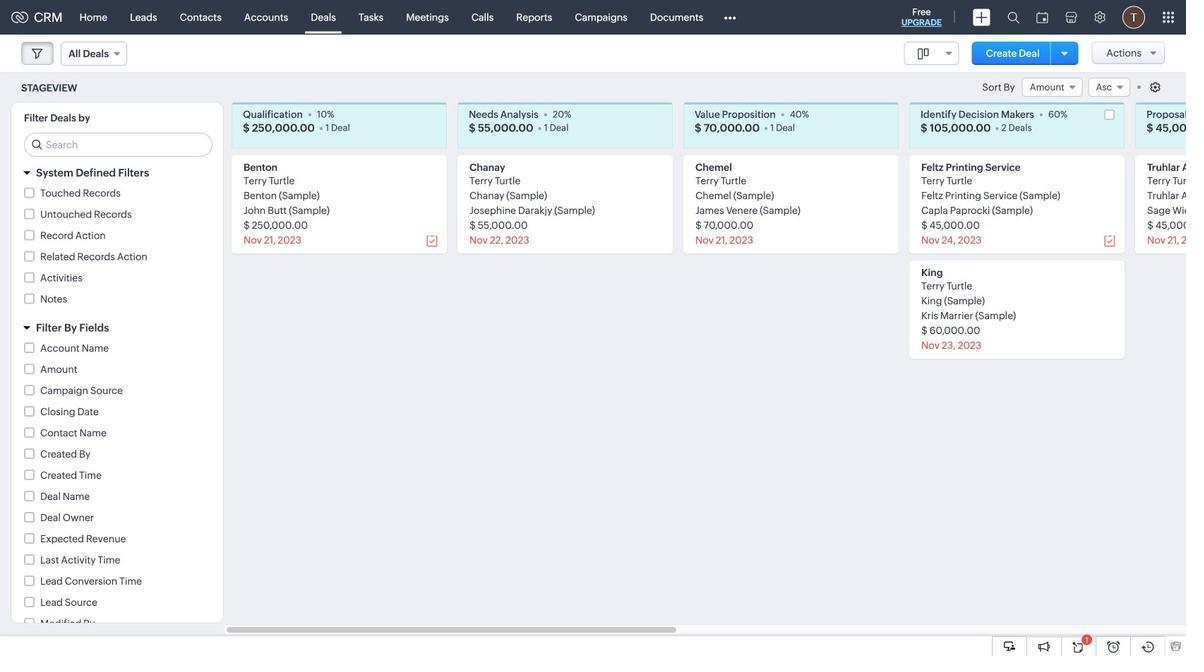 Task type: locate. For each thing, give the bounding box(es) containing it.
None field
[[61, 42, 127, 66], [904, 42, 959, 65], [1022, 78, 1083, 97], [1089, 78, 1131, 97], [61, 42, 127, 66], [1022, 78, 1083, 97], [1089, 78, 1131, 97]]

search element
[[999, 0, 1028, 35]]

none field size
[[904, 42, 959, 65]]

calendar image
[[1037, 12, 1049, 23]]

profile element
[[1114, 0, 1154, 34]]

logo image
[[11, 12, 28, 23]]



Task type: describe. For each thing, give the bounding box(es) containing it.
profile image
[[1123, 6, 1145, 29]]

Search text field
[[25, 133, 212, 156]]

size image
[[918, 47, 929, 60]]

create menu element
[[965, 0, 999, 34]]

search image
[[1008, 11, 1020, 23]]

create menu image
[[973, 9, 991, 26]]

Other Modules field
[[715, 6, 745, 29]]



Task type: vqa. For each thing, say whether or not it's contained in the screenshot.
Dilliard to the right
no



